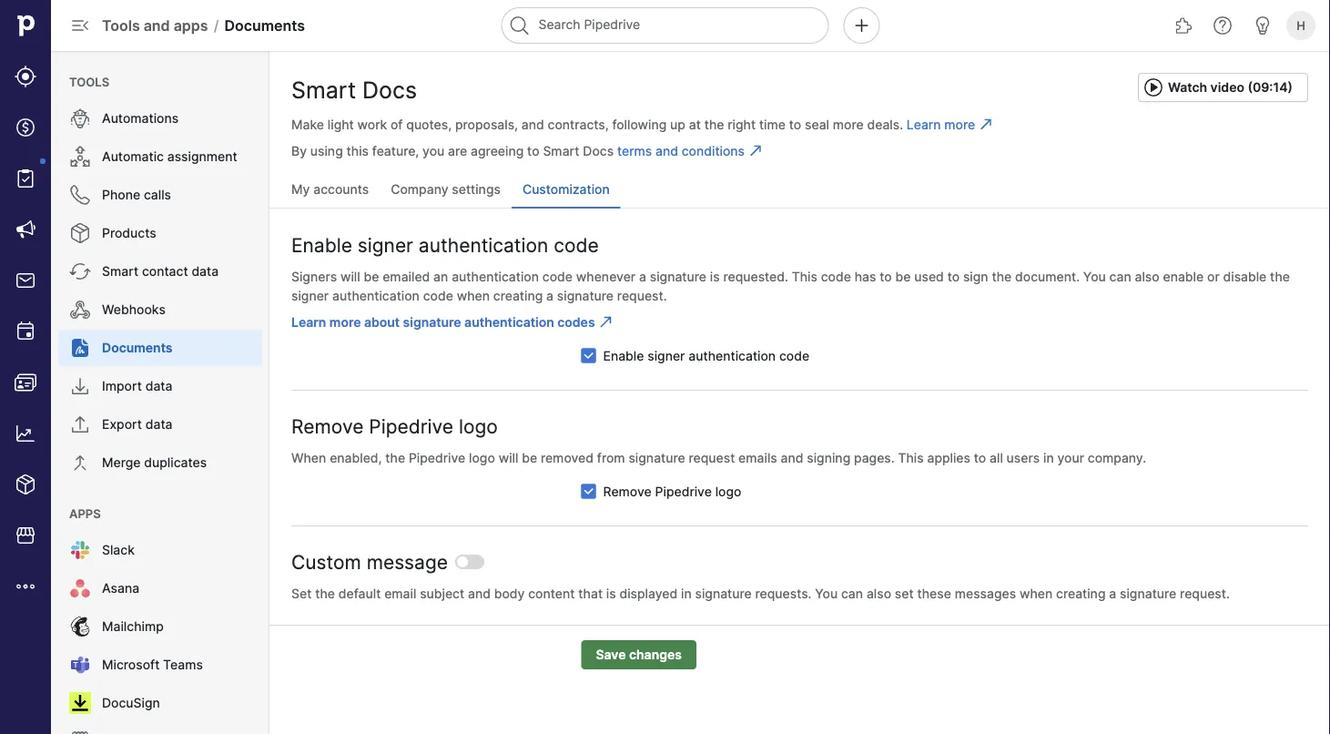 Task type: describe. For each thing, give the bounding box(es) containing it.
enabled,
[[330, 450, 382, 465]]

assignment
[[167, 149, 237, 164]]

merge
[[102, 455, 141, 470]]

make light work of quotes, proposals, and contracts, following up at the right time to seal more deals.
[[291, 117, 907, 132]]

asana
[[102, 581, 139, 596]]

authentication down requested.
[[689, 348, 776, 363]]

to left all
[[974, 450, 987, 465]]

color undefined image for smart contact data
[[69, 260, 91, 282]]

1 vertical spatial request.
[[1180, 586, 1230, 601]]

request
[[689, 450, 735, 465]]

slack link
[[58, 532, 262, 568]]

contact
[[142, 264, 188, 279]]

smart docs
[[291, 77, 417, 104]]

up
[[670, 117, 686, 132]]

displayed
[[620, 586, 678, 601]]

calls
[[144, 187, 171, 203]]

mailchimp
[[102, 619, 164, 634]]

used
[[915, 269, 944, 284]]

campaigns image
[[15, 219, 36, 240]]

users
[[1007, 450, 1040, 465]]

and left body
[[468, 586, 491, 601]]

my
[[291, 182, 310, 197]]

terms and conditions link
[[617, 143, 763, 158]]

leads image
[[15, 66, 36, 87]]

save
[[596, 647, 626, 663]]

color undefined image down docusign link
[[69, 730, 91, 734]]

accounts
[[313, 182, 369, 197]]

export data
[[102, 417, 173, 432]]

data for export data
[[145, 417, 173, 432]]

color undefined image up campaigns icon
[[15, 168, 36, 189]]

data for import data
[[145, 378, 173, 394]]

color undefined image for products
[[69, 222, 91, 244]]

terms
[[617, 143, 652, 158]]

the right set
[[315, 586, 335, 601]]

the right enabled,
[[385, 450, 405, 465]]

custom message
[[291, 550, 448, 573]]

content
[[528, 586, 575, 601]]

documents menu item
[[51, 330, 270, 366]]

when enabled, the pipedrive logo will be removed from signature request emails and signing pages. this applies to all users in your company.
[[291, 450, 1147, 465]]

1 horizontal spatial remove pipedrive logo
[[603, 484, 742, 499]]

automations link
[[58, 100, 262, 137]]

enable
[[1163, 269, 1204, 284]]

1 vertical spatial pipedrive
[[409, 450, 466, 465]]

1 vertical spatial also
[[867, 586, 892, 601]]

messages
[[955, 586, 1016, 601]]

sales inbox image
[[15, 270, 36, 291]]

import
[[102, 378, 142, 394]]

watch
[[1168, 80, 1208, 95]]

0 horizontal spatial remove pipedrive logo
[[291, 414, 498, 438]]

0 vertical spatial remove
[[291, 414, 364, 438]]

agreeing
[[471, 143, 524, 158]]

your
[[1058, 450, 1085, 465]]

products image
[[15, 474, 36, 495]]

1 vertical spatial enable
[[603, 348, 644, 363]]

microsoft teams link
[[58, 647, 262, 683]]

export data link
[[58, 406, 262, 443]]

to right has
[[880, 269, 892, 284]]

0 vertical spatial logo
[[459, 414, 498, 438]]

when inside signers will be emailed an authentication code whenever a signature is requested. this code has to be used to sign the document. you can also enable or disable the signer authentication code when creating a signature request.
[[457, 288, 490, 303]]

color undefined image for export data
[[69, 413, 91, 435]]

smart for smart docs
[[291, 77, 356, 104]]

company settings
[[391, 182, 501, 197]]

phone
[[102, 187, 140, 203]]

tools and apps / documents
[[102, 16, 305, 34]]

from
[[597, 450, 625, 465]]

export
[[102, 417, 142, 432]]

import data
[[102, 378, 173, 394]]

code up whenever on the left of the page
[[554, 233, 599, 256]]

you
[[423, 143, 445, 158]]

documents link
[[58, 330, 262, 366]]

more for deals.
[[945, 117, 976, 132]]

and left apps
[[144, 16, 170, 34]]

this
[[347, 143, 369, 158]]

authentication up about
[[332, 288, 420, 303]]

menu toggle image
[[69, 15, 91, 36]]

to left sign
[[948, 269, 960, 284]]

apps
[[174, 16, 208, 34]]

learn more link
[[907, 117, 994, 132]]

automatic assignment link
[[58, 138, 262, 175]]

1 vertical spatial this
[[898, 450, 924, 465]]

seal
[[805, 117, 830, 132]]

2 horizontal spatial be
[[896, 269, 911, 284]]

(09:14)
[[1248, 80, 1293, 95]]

2 vertical spatial signer
[[648, 348, 685, 363]]

authentication right an
[[452, 269, 539, 284]]

0 vertical spatial documents
[[224, 16, 305, 34]]

set
[[895, 586, 914, 601]]

documents inside menu item
[[102, 340, 173, 356]]

activities image
[[15, 321, 36, 342]]

1 horizontal spatial more
[[833, 117, 864, 132]]

color undefined image for slack
[[69, 539, 91, 561]]

conditions
[[682, 143, 745, 158]]

code left whenever on the left of the page
[[543, 269, 573, 284]]

are
[[448, 143, 467, 158]]

settings
[[452, 182, 501, 197]]

custom
[[291, 550, 361, 573]]

and right emails
[[781, 450, 804, 465]]

learn for learn more about signature authentication codes
[[291, 314, 326, 330]]

data inside smart contact data link
[[192, 264, 219, 279]]

requested.
[[723, 269, 789, 284]]

requests.
[[755, 586, 812, 601]]

0 horizontal spatial is
[[606, 586, 616, 601]]

emailed
[[383, 269, 430, 284]]

products
[[102, 225, 156, 241]]

watch video (09:14)
[[1168, 80, 1293, 95]]

slack
[[102, 542, 135, 558]]

signers
[[291, 269, 337, 284]]

color undefined image for phone calls
[[69, 184, 91, 206]]

contacts image
[[15, 372, 36, 393]]

codes
[[558, 314, 595, 330]]

2 vertical spatial a
[[1110, 586, 1117, 601]]

1 vertical spatial remove
[[603, 484, 652, 499]]

can inside signers will be emailed an authentication code whenever a signature is requested. this code has to be used to sign the document. you can also enable or disable the signer authentication code when creating a signature request.
[[1110, 269, 1132, 284]]

about
[[364, 314, 400, 330]]

save changes
[[596, 647, 682, 663]]

import data link
[[58, 368, 262, 404]]

2 vertical spatial pipedrive
[[655, 484, 712, 499]]

microsoft teams
[[102, 657, 203, 673]]

document.
[[1016, 269, 1080, 284]]

microsoft
[[102, 657, 160, 673]]

save changes button
[[581, 640, 697, 669]]

webhooks
[[102, 302, 166, 317]]

insights image
[[15, 423, 36, 444]]

0 horizontal spatial enable signer authentication code
[[291, 233, 599, 256]]

proposals,
[[455, 117, 518, 132]]

mailchimp link
[[58, 608, 262, 645]]

set
[[291, 586, 312, 601]]

home image
[[12, 12, 39, 39]]

color link image
[[599, 315, 613, 329]]

learn more
[[907, 117, 976, 132]]

1 vertical spatial docs
[[583, 143, 614, 158]]



Task type: locate. For each thing, give the bounding box(es) containing it.
color undefined image inside documents link
[[69, 337, 91, 359]]

color undefined image left mailchimp on the left bottom of the page
[[69, 616, 91, 638]]

color undefined image right deals icon
[[69, 107, 91, 129]]

docusign
[[102, 695, 160, 711]]

quotes,
[[406, 117, 452, 132]]

1 color undefined image from the top
[[69, 146, 91, 168]]

2 horizontal spatial smart
[[543, 143, 580, 158]]

color undefined image inside automations link
[[69, 107, 91, 129]]

video
[[1211, 80, 1245, 95]]

in right displayed
[[681, 586, 692, 601]]

1 vertical spatial data
[[145, 378, 173, 394]]

0 horizontal spatial more
[[330, 314, 361, 330]]

tools right menu toggle 'icon'
[[102, 16, 140, 34]]

more image
[[15, 576, 36, 597]]

color primary image for learn more
[[979, 117, 994, 132]]

color undefined image inside automatic assignment link
[[69, 146, 91, 168]]

2 horizontal spatial signer
[[648, 348, 685, 363]]

color primary image for terms and conditions
[[749, 144, 763, 158]]

color undefined image left products
[[69, 222, 91, 244]]

sign
[[963, 269, 989, 284]]

1 horizontal spatial enable
[[603, 348, 644, 363]]

creating
[[493, 288, 543, 303], [1056, 586, 1106, 601]]

quick help image
[[1212, 15, 1234, 36]]

3 color undefined image from the top
[[69, 337, 91, 359]]

email
[[384, 586, 417, 601]]

1 vertical spatial you
[[815, 586, 838, 601]]

this right requested.
[[792, 269, 818, 284]]

body
[[494, 586, 525, 601]]

docusign link
[[58, 685, 262, 721]]

0 horizontal spatial this
[[792, 269, 818, 284]]

0 vertical spatial this
[[792, 269, 818, 284]]

an
[[434, 269, 448, 284]]

color undefined image right sales inbox icon
[[69, 260, 91, 282]]

whenever
[[576, 269, 636, 284]]

feature,
[[372, 143, 419, 158]]

color undefined image for docusign
[[69, 692, 91, 714]]

1 vertical spatial smart
[[543, 143, 580, 158]]

can left the enable
[[1110, 269, 1132, 284]]

0 vertical spatial in
[[1044, 450, 1054, 465]]

data right contact
[[192, 264, 219, 279]]

company
[[391, 182, 449, 197]]

signing
[[807, 450, 851, 465]]

0 vertical spatial remove pipedrive logo
[[291, 414, 498, 438]]

authentication left codes
[[465, 314, 554, 330]]

2 color primary image from the top
[[581, 484, 596, 499]]

also
[[1135, 269, 1160, 284], [867, 586, 892, 601]]

also inside signers will be emailed an authentication code whenever a signature is requested. this code has to be used to sign the document. you can also enable or disable the signer authentication code when creating a signature request.
[[1135, 269, 1160, 284]]

color undefined image inside merge duplicates link
[[69, 452, 91, 474]]

webhooks link
[[58, 291, 262, 328]]

logo
[[459, 414, 498, 438], [469, 450, 495, 465], [716, 484, 742, 499]]

smart down products
[[102, 264, 139, 279]]

0 horizontal spatial also
[[867, 586, 892, 601]]

in left your
[[1044, 450, 1054, 465]]

pipedrive
[[369, 414, 454, 438], [409, 450, 466, 465], [655, 484, 712, 499]]

when up learn more about signature authentication codes link
[[457, 288, 490, 303]]

to left seal
[[789, 117, 802, 132]]

this inside signers will be emailed an authentication code whenever a signature is requested. this code has to be used to sign the document. you can also enable or disable the signer authentication code when creating a signature request.
[[792, 269, 818, 284]]

docs down make light work of quotes, proposals, and contracts, following up at the right time to seal more deals.
[[583, 143, 614, 158]]

1 horizontal spatial can
[[1110, 269, 1132, 284]]

removed
[[541, 450, 594, 465]]

color primary image inside watch video (09:14) button
[[1143, 77, 1165, 98]]

0 vertical spatial pipedrive
[[369, 414, 454, 438]]

h button
[[1283, 7, 1320, 44]]

remove down from
[[603, 484, 652, 499]]

0 vertical spatial color primary image
[[1143, 77, 1165, 98]]

1 horizontal spatial in
[[1044, 450, 1054, 465]]

these
[[917, 586, 952, 601]]

0 vertical spatial can
[[1110, 269, 1132, 284]]

deals.
[[867, 117, 903, 132]]

to right 'agreeing'
[[527, 143, 540, 158]]

color undefined image for automatic assignment
[[69, 146, 91, 168]]

creating inside signers will be emailed an authentication code whenever a signature is requested. this code has to be used to sign the document. you can also enable or disable the signer authentication code when creating a signature request.
[[493, 288, 543, 303]]

merge duplicates link
[[58, 444, 262, 481]]

pipedrive right enabled,
[[409, 450, 466, 465]]

0 vertical spatial creating
[[493, 288, 543, 303]]

phone calls link
[[58, 177, 262, 213]]

docs
[[363, 77, 417, 104], [583, 143, 614, 158]]

0 horizontal spatial docs
[[363, 77, 417, 104]]

contracts,
[[548, 117, 609, 132]]

color undefined image left docusign on the left of the page
[[69, 692, 91, 714]]

the right at
[[705, 117, 724, 132]]

marketplace image
[[15, 525, 36, 546]]

docs up "of"
[[363, 77, 417, 104]]

Search Pipedrive field
[[501, 7, 829, 44]]

color undefined image inside slack link
[[69, 539, 91, 561]]

color primary image
[[1143, 77, 1165, 98], [979, 117, 994, 132], [749, 144, 763, 158]]

0 horizontal spatial documents
[[102, 340, 173, 356]]

signature
[[650, 269, 707, 284], [557, 288, 614, 303], [403, 314, 461, 330], [629, 450, 685, 465], [695, 586, 752, 601], [1120, 586, 1177, 601]]

2 vertical spatial data
[[145, 417, 173, 432]]

right
[[728, 117, 756, 132]]

learn for learn more
[[907, 117, 941, 132]]

0 vertical spatial is
[[710, 269, 720, 284]]

1 vertical spatial tools
[[69, 75, 109, 89]]

0 horizontal spatial can
[[841, 586, 863, 601]]

color undefined image inside the export data link
[[69, 413, 91, 435]]

1 horizontal spatial when
[[1020, 586, 1053, 601]]

is
[[710, 269, 720, 284], [606, 586, 616, 601]]

0 horizontal spatial color primary image
[[749, 144, 763, 158]]

1 vertical spatial documents
[[102, 340, 173, 356]]

data right 'export'
[[145, 417, 173, 432]]

sales assistant image
[[1252, 15, 1274, 36]]

the right disable at the top right
[[1271, 269, 1290, 284]]

data inside the export data link
[[145, 417, 173, 432]]

0 horizontal spatial request.
[[617, 288, 667, 303]]

color undefined image for merge duplicates
[[69, 452, 91, 474]]

1 vertical spatial in
[[681, 586, 692, 601]]

phone calls
[[102, 187, 171, 203]]

can left set
[[841, 586, 863, 601]]

make
[[291, 117, 324, 132]]

1 vertical spatial can
[[841, 586, 863, 601]]

smart contact data
[[102, 264, 219, 279]]

data
[[192, 264, 219, 279], [145, 378, 173, 394], [145, 417, 173, 432]]

or
[[1208, 269, 1220, 284]]

color undefined image left merge
[[69, 452, 91, 474]]

automatic
[[102, 149, 164, 164]]

you inside signers will be emailed an authentication code whenever a signature is requested. this code has to be used to sign the document. you can also enable or disable the signer authentication code when creating a signature request.
[[1084, 269, 1106, 284]]

0 vertical spatial also
[[1135, 269, 1160, 284]]

0 vertical spatial a
[[639, 269, 647, 284]]

pages.
[[854, 450, 895, 465]]

color undefined image down apps
[[69, 539, 91, 561]]

all
[[990, 450, 1003, 465]]

authentication up an
[[419, 233, 549, 256]]

1 horizontal spatial docs
[[583, 143, 614, 158]]

tools down menu toggle 'icon'
[[69, 75, 109, 89]]

smart down contracts,
[[543, 143, 580, 158]]

color undefined image inside mailchimp link
[[69, 616, 91, 638]]

disable
[[1224, 269, 1267, 284]]

will inside signers will be emailed an authentication code whenever a signature is requested. this code has to be used to sign the document. you can also enable or disable the signer authentication code when creating a signature request.
[[341, 269, 360, 284]]

1 horizontal spatial color primary image
[[979, 117, 994, 132]]

color primary image down the removed
[[581, 484, 596, 499]]

color undefined image for documents
[[69, 337, 91, 359]]

emails
[[739, 450, 778, 465]]

automatic assignment
[[102, 149, 237, 164]]

smart contact data link
[[58, 253, 262, 290]]

customization
[[523, 182, 610, 197]]

1 horizontal spatial documents
[[224, 16, 305, 34]]

color primary image for remove pipedrive logo
[[581, 484, 596, 499]]

1 horizontal spatial is
[[710, 269, 720, 284]]

0 horizontal spatial signer
[[291, 288, 329, 303]]

and up 'agreeing'
[[522, 117, 544, 132]]

terms and conditions
[[617, 143, 745, 158]]

h
[[1297, 18, 1306, 32]]

code left has
[[821, 269, 851, 284]]

smart for smart contact data
[[102, 264, 139, 279]]

1 horizontal spatial a
[[639, 269, 647, 284]]

learn more about signature authentication codes
[[291, 314, 595, 330]]

code down an
[[423, 288, 453, 303]]

2 vertical spatial color primary image
[[749, 144, 763, 158]]

1 vertical spatial remove pipedrive logo
[[603, 484, 742, 499]]

color undefined image left microsoft
[[69, 654, 91, 676]]

light
[[328, 117, 354, 132]]

0 vertical spatial will
[[341, 269, 360, 284]]

1 vertical spatial is
[[606, 586, 616, 601]]

1 horizontal spatial this
[[898, 450, 924, 465]]

the
[[705, 117, 724, 132], [992, 269, 1012, 284], [1271, 269, 1290, 284], [385, 450, 405, 465], [315, 586, 335, 601]]

is left requested.
[[710, 269, 720, 284]]

1 horizontal spatial request.
[[1180, 586, 1230, 601]]

1 vertical spatial logo
[[469, 450, 495, 465]]

1 horizontal spatial you
[[1084, 269, 1106, 284]]

smart up "make"
[[291, 77, 356, 104]]

tools for tools
[[69, 75, 109, 89]]

color primary image
[[581, 348, 596, 363], [581, 484, 596, 499]]

0 vertical spatial docs
[[363, 77, 417, 104]]

color undefined image
[[69, 107, 91, 129], [15, 168, 36, 189], [69, 222, 91, 244], [69, 260, 91, 282], [69, 299, 91, 321], [69, 375, 91, 397], [69, 452, 91, 474], [69, 539, 91, 561], [69, 577, 91, 599], [69, 616, 91, 638], [69, 654, 91, 676], [69, 692, 91, 714], [69, 730, 91, 734]]

deals image
[[15, 117, 36, 138]]

enable down color link 'icon'
[[603, 348, 644, 363]]

2 vertical spatial logo
[[716, 484, 742, 499]]

is right that
[[606, 586, 616, 601]]

by using this feature, you are agreeing to smart docs
[[291, 143, 617, 158]]

more right seal
[[833, 117, 864, 132]]

will left the removed
[[499, 450, 519, 465]]

color undefined image inside docusign link
[[69, 692, 91, 714]]

0 vertical spatial tools
[[102, 16, 140, 34]]

1 vertical spatial learn
[[291, 314, 326, 330]]

has
[[855, 269, 877, 284]]

and down up
[[656, 143, 678, 158]]

subject
[[420, 586, 465, 601]]

be left used
[[896, 269, 911, 284]]

1 horizontal spatial enable signer authentication code
[[603, 348, 810, 363]]

color undefined image for microsoft teams
[[69, 654, 91, 676]]

0 horizontal spatial creating
[[493, 288, 543, 303]]

color undefined image for mailchimp
[[69, 616, 91, 638]]

color primary image right learn more
[[979, 117, 994, 132]]

learn more about signature authentication codes link
[[291, 305, 613, 332]]

1 vertical spatial color primary image
[[979, 117, 994, 132]]

remove up when
[[291, 414, 364, 438]]

that
[[579, 586, 603, 601]]

quick add image
[[851, 15, 873, 36]]

0 horizontal spatial enable
[[291, 233, 352, 256]]

when right messages
[[1020, 586, 1053, 601]]

be left emailed
[[364, 269, 379, 284]]

code down signers will be emailed an authentication code whenever a signature is requested. this code has to be used to sign the document. you can also enable or disable the signer authentication code when creating a signature request.
[[780, 348, 810, 363]]

color undefined image
[[69, 146, 91, 168], [69, 184, 91, 206], [69, 337, 91, 359], [69, 413, 91, 435]]

color undefined image right activities image
[[69, 337, 91, 359]]

0 vertical spatial request.
[[617, 288, 667, 303]]

4 color undefined image from the top
[[69, 413, 91, 435]]

will right signers
[[341, 269, 360, 284]]

1 vertical spatial enable signer authentication code
[[603, 348, 810, 363]]

color primary image inside learn more link
[[979, 117, 994, 132]]

2 vertical spatial smart
[[102, 264, 139, 279]]

1 vertical spatial will
[[499, 450, 519, 465]]

menu
[[0, 0, 51, 734], [51, 51, 270, 734]]

color primary image for enable signer authentication code
[[581, 348, 596, 363]]

more right deals.
[[945, 117, 976, 132]]

1 vertical spatial color primary image
[[581, 484, 596, 499]]

color undefined image inside products link
[[69, 222, 91, 244]]

0 horizontal spatial learn
[[291, 314, 326, 330]]

0 horizontal spatial will
[[341, 269, 360, 284]]

0 horizontal spatial a
[[547, 288, 554, 303]]

the right sign
[[992, 269, 1012, 284]]

color undefined image left asana at the left of page
[[69, 577, 91, 599]]

changes
[[629, 647, 682, 663]]

2 color undefined image from the top
[[69, 184, 91, 206]]

this right pages.
[[898, 450, 924, 465]]

documents up import data
[[102, 340, 173, 356]]

be
[[364, 269, 379, 284], [896, 269, 911, 284], [522, 450, 537, 465]]

color undefined image for webhooks
[[69, 299, 91, 321]]

duplicates
[[144, 455, 207, 470]]

1 vertical spatial when
[[1020, 586, 1053, 601]]

tools for tools and apps / documents
[[102, 16, 140, 34]]

documents
[[224, 16, 305, 34], [102, 340, 173, 356]]

by
[[291, 143, 307, 158]]

teams
[[163, 657, 203, 673]]

data right import
[[145, 378, 173, 394]]

at
[[689, 117, 701, 132]]

color undefined image inside the microsoft teams link
[[69, 654, 91, 676]]

learn down signers
[[291, 314, 326, 330]]

0 horizontal spatial smart
[[102, 264, 139, 279]]

0 vertical spatial learn
[[907, 117, 941, 132]]

1 horizontal spatial will
[[499, 450, 519, 465]]

color undefined image left import
[[69, 375, 91, 397]]

automations
[[102, 111, 179, 126]]

color primary image down codes
[[581, 348, 596, 363]]

documents right /
[[224, 16, 305, 34]]

more
[[833, 117, 864, 132], [945, 117, 976, 132], [330, 314, 361, 330]]

data inside import data link
[[145, 378, 173, 394]]

color undefined image inside 'phone calls' link
[[69, 184, 91, 206]]

color primary image inside the terms and conditions link
[[749, 144, 763, 158]]

to
[[789, 117, 802, 132], [527, 143, 540, 158], [880, 269, 892, 284], [948, 269, 960, 284], [974, 450, 987, 465]]

color undefined image left webhooks
[[69, 299, 91, 321]]

default
[[339, 586, 381, 601]]

1 horizontal spatial be
[[522, 450, 537, 465]]

color undefined image for import data
[[69, 375, 91, 397]]

you right document.
[[1084, 269, 1106, 284]]

color undefined image inside webhooks link
[[69, 299, 91, 321]]

color primary image left the watch
[[1143, 77, 1165, 98]]

color undefined image inside asana link
[[69, 577, 91, 599]]

1 vertical spatial a
[[547, 288, 554, 303]]

you right requests.
[[815, 586, 838, 601]]

0 vertical spatial enable signer authentication code
[[291, 233, 599, 256]]

signer inside signers will be emailed an authentication code whenever a signature is requested. this code has to be used to sign the document. you can also enable or disable the signer authentication code when creating a signature request.
[[291, 288, 329, 303]]

0 vertical spatial data
[[192, 264, 219, 279]]

0 vertical spatial when
[[457, 288, 490, 303]]

in
[[1044, 450, 1054, 465], [681, 586, 692, 601]]

pipedrive down the request
[[655, 484, 712, 499]]

2 horizontal spatial a
[[1110, 586, 1117, 601]]

0 horizontal spatial be
[[364, 269, 379, 284]]

menu containing automations
[[51, 51, 270, 734]]

color undefined image left 'export'
[[69, 413, 91, 435]]

color undefined image left "phone"
[[69, 184, 91, 206]]

0 horizontal spatial you
[[815, 586, 838, 601]]

color undefined image for asana
[[69, 577, 91, 599]]

is inside signers will be emailed an authentication code whenever a signature is requested. this code has to be used to sign the document. you can also enable or disable the signer authentication code when creating a signature request.
[[710, 269, 720, 284]]

authentication
[[419, 233, 549, 256], [452, 269, 539, 284], [332, 288, 420, 303], [465, 314, 554, 330], [689, 348, 776, 363]]

pipedrive up enabled,
[[369, 414, 454, 438]]

remove pipedrive logo down the request
[[603, 484, 742, 499]]

learn right deals.
[[907, 117, 941, 132]]

enable up signers
[[291, 233, 352, 256]]

more inside learn more about signature authentication codes link
[[330, 314, 361, 330]]

0 vertical spatial smart
[[291, 77, 356, 104]]

1 horizontal spatial remove
[[603, 484, 652, 499]]

0 horizontal spatial in
[[681, 586, 692, 601]]

2 horizontal spatial color primary image
[[1143, 77, 1165, 98]]

color undefined image for automations
[[69, 107, 91, 129]]

0 vertical spatial enable
[[291, 233, 352, 256]]

color undefined image left automatic
[[69, 146, 91, 168]]

0 horizontal spatial when
[[457, 288, 490, 303]]

of
[[391, 117, 403, 132]]

products link
[[58, 215, 262, 251]]

remove pipedrive logo up enabled,
[[291, 414, 498, 438]]

request. inside signers will be emailed an authentication code whenever a signature is requested. this code has to be used to sign the document. you can also enable or disable the signer authentication code when creating a signature request.
[[617, 288, 667, 303]]

1 horizontal spatial signer
[[358, 233, 413, 256]]

1 color primary image from the top
[[581, 348, 596, 363]]

1 horizontal spatial also
[[1135, 269, 1160, 284]]

color undefined image inside smart contact data link
[[69, 260, 91, 282]]

more for used
[[330, 314, 361, 330]]

also left the enable
[[1135, 269, 1160, 284]]

color undefined image inside import data link
[[69, 375, 91, 397]]

1 vertical spatial creating
[[1056, 586, 1106, 601]]

be left the removed
[[522, 450, 537, 465]]

color primary image down right
[[749, 144, 763, 158]]

message
[[367, 550, 448, 573]]

applies
[[928, 450, 971, 465]]

more left about
[[330, 314, 361, 330]]

0 vertical spatial signer
[[358, 233, 413, 256]]

0 vertical spatial color primary image
[[581, 348, 596, 363]]

0 horizontal spatial remove
[[291, 414, 364, 438]]

1 horizontal spatial smart
[[291, 77, 356, 104]]

signers will be emailed an authentication code whenever a signature is requested. this code has to be used to sign the document. you can also enable or disable the signer authentication code when creating a signature request.
[[291, 269, 1290, 303]]

also left set
[[867, 586, 892, 601]]



Task type: vqa. For each thing, say whether or not it's contained in the screenshot.
changes
yes



